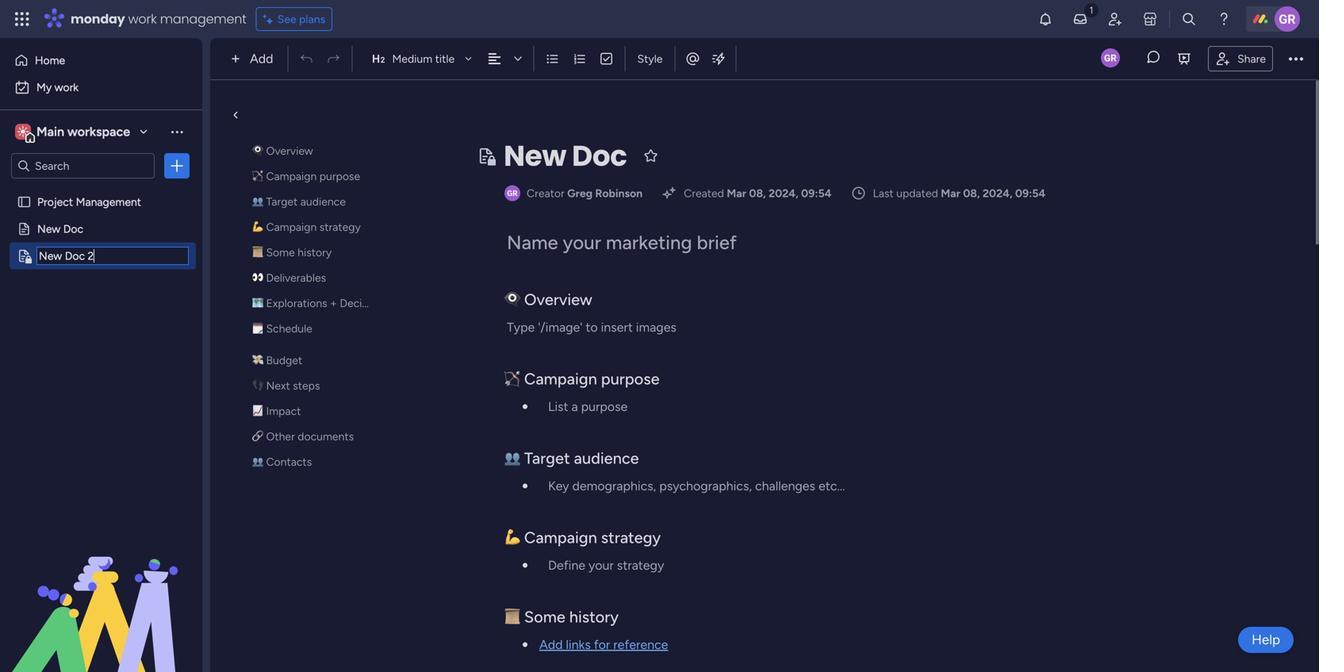 Task type: describe. For each thing, give the bounding box(es) containing it.
other
[[266, 430, 295, 443]]

new doc inside field
[[504, 136, 627, 176]]

0 vertical spatial 💪 campaign strategy
[[252, 220, 361, 234]]

see
[[277, 12, 296, 26]]

1 vertical spatial purpose
[[601, 369, 660, 388]]

invite members image
[[1108, 11, 1124, 27]]

1 mar from the left
[[727, 186, 747, 200]]

0 vertical spatial audience
[[301, 195, 346, 208]]

1 horizontal spatial 👁‍🗨 overview
[[505, 290, 593, 309]]

1 workspace image from the left
[[15, 123, 31, 140]]

management
[[76, 195, 141, 209]]

add for add
[[250, 51, 273, 66]]

monday
[[71, 10, 125, 28]]

1 vertical spatial audience
[[574, 449, 639, 468]]

update feed image
[[1073, 11, 1089, 27]]

add to favorites image
[[643, 148, 659, 163]]

0 vertical spatial target
[[266, 195, 298, 208]]

1 vertical spatial history
[[570, 607, 619, 626]]

🔗 other documents
[[252, 430, 354, 443]]

🔗
[[252, 430, 263, 443]]

last updated mar 08, 2024, 09:54
[[873, 186, 1046, 200]]

my work option
[[10, 75, 193, 100]]

0 vertical spatial history
[[298, 246, 332, 259]]

decisions
[[340, 296, 388, 310]]

doc inside list box
[[63, 222, 83, 236]]

lottie animation element
[[0, 512, 202, 672]]

2 09:54 from the left
[[1016, 186, 1046, 200]]

New Doc field
[[500, 135, 631, 177]]

help
[[1252, 632, 1281, 648]]

add links for reference
[[540, 637, 668, 652]]

0 horizontal spatial 📜
[[252, 246, 263, 259]]

0 vertical spatial 👁‍🗨 overview
[[252, 144, 313, 158]]

new doc inside list box
[[37, 222, 83, 236]]

style button
[[630, 45, 670, 72]]

📈
[[252, 404, 263, 418]]

monday work management
[[71, 10, 247, 28]]

main workspace
[[37, 124, 130, 139]]

greg robinson image
[[1275, 6, 1301, 32]]

1 horizontal spatial some
[[524, 607, 566, 626]]

list box containing project management
[[0, 185, 202, 484]]

1 vertical spatial 💪
[[505, 528, 521, 547]]

1 horizontal spatial 👁‍🗨
[[505, 290, 521, 309]]

doc inside field
[[572, 136, 627, 176]]

1 vertical spatial target
[[524, 449, 570, 468]]

next
[[266, 379, 290, 392]]

public board image
[[17, 194, 32, 209]]

0 horizontal spatial purpose
[[320, 169, 360, 183]]

see plans
[[277, 12, 325, 26]]

mention image
[[685, 51, 701, 66]]

bulleted list image
[[546, 52, 560, 66]]

options image
[[169, 158, 185, 174]]

new inside list box
[[37, 222, 61, 236]]

0 horizontal spatial strategy
[[320, 220, 361, 234]]

impact
[[266, 404, 301, 418]]

0 vertical spatial overview
[[266, 144, 313, 158]]

2 1 image from the top
[[523, 484, 528, 488]]

0 vertical spatial some
[[266, 246, 295, 259]]

Search in workspace field
[[33, 157, 133, 175]]

creator greg robinson
[[527, 186, 643, 200]]

v2 ellipsis image
[[1289, 48, 1304, 69]]

main workspace button
[[11, 118, 155, 145]]

robinson
[[595, 186, 643, 200]]

see plans button
[[256, 7, 333, 31]]

private board image
[[477, 146, 496, 165]]

1 vertical spatial 💪 campaign strategy
[[505, 528, 661, 547]]

updated
[[897, 186, 938, 200]]

select product image
[[14, 11, 30, 27]]

notifications image
[[1038, 11, 1054, 27]]

plans
[[299, 12, 325, 26]]

private board image
[[17, 248, 32, 263]]

board activity image
[[1101, 48, 1120, 67]]

0 horizontal spatial 👥 target audience
[[252, 195, 346, 208]]

1 09:54 from the left
[[801, 186, 832, 200]]

2 08, from the left
[[964, 186, 980, 200]]

👣 next steps
[[252, 379, 320, 392]]

add for add links for reference
[[540, 637, 563, 652]]

lottie animation image
[[0, 512, 202, 672]]

1 2024, from the left
[[769, 186, 799, 200]]

2 workspace image from the left
[[17, 123, 29, 140]]

medium
[[392, 52, 433, 65]]

0 horizontal spatial 💪
[[252, 220, 263, 234]]

help image
[[1216, 11, 1232, 27]]



Task type: locate. For each thing, give the bounding box(es) containing it.
0 vertical spatial 💪
[[252, 220, 263, 234]]

project management
[[37, 195, 141, 209]]

🗓 schedule
[[252, 322, 313, 335]]

workspace options image
[[169, 124, 185, 139]]

1 horizontal spatial 💪
[[505, 528, 521, 547]]

👀
[[252, 271, 263, 284]]

monday marketplace image
[[1143, 11, 1159, 27]]

target
[[266, 195, 298, 208], [524, 449, 570, 468]]

0 horizontal spatial 09:54
[[801, 186, 832, 200]]

1 horizontal spatial 💪 campaign strategy
[[505, 528, 661, 547]]

1 vertical spatial doc
[[63, 222, 83, 236]]

0 horizontal spatial mar
[[727, 186, 747, 200]]

0 horizontal spatial doc
[[63, 222, 83, 236]]

🗺 explorations
[[252, 296, 327, 310]]

add button
[[225, 46, 283, 71]]

0 horizontal spatial work
[[54, 81, 79, 94]]

0 horizontal spatial new
[[37, 222, 61, 236]]

contacts
[[266, 455, 312, 469]]

option
[[0, 188, 202, 191]]

📜 some history
[[252, 246, 332, 259], [505, 607, 619, 626]]

0 vertical spatial doc
[[572, 136, 627, 176]]

1 horizontal spatial audience
[[574, 449, 639, 468]]

0 horizontal spatial 💪 campaign strategy
[[252, 220, 361, 234]]

documents
[[298, 430, 354, 443]]

history up the deliverables
[[298, 246, 332, 259]]

management
[[160, 10, 247, 28]]

1 horizontal spatial 2024,
[[983, 186, 1013, 200]]

1 horizontal spatial 🏹
[[505, 369, 521, 388]]

1 08, from the left
[[749, 186, 766, 200]]

creator
[[527, 186, 565, 200]]

purpose
[[320, 169, 360, 183], [601, 369, 660, 388]]

1 horizontal spatial target
[[524, 449, 570, 468]]

1 vertical spatial 🏹
[[505, 369, 521, 388]]

2 mar from the left
[[941, 186, 961, 200]]

👁‍🗨
[[252, 144, 263, 158], [505, 290, 521, 309]]

08,
[[749, 186, 766, 200], [964, 186, 980, 200]]

greg
[[567, 186, 593, 200]]

checklist image
[[599, 52, 614, 66]]

👣
[[252, 379, 263, 392]]

work right the my
[[54, 81, 79, 94]]

new inside field
[[504, 136, 567, 176]]

1 vertical spatial 📜
[[505, 607, 521, 626]]

+
[[330, 296, 337, 310]]

style
[[638, 52, 663, 65]]

08, right the "created"
[[749, 186, 766, 200]]

🏹 campaign purpose
[[252, 169, 360, 183], [505, 369, 660, 388]]

doc
[[572, 136, 627, 176], [63, 222, 83, 236]]

campaign
[[266, 169, 317, 183], [266, 220, 317, 234], [524, 369, 597, 388], [524, 528, 597, 547]]

0 horizontal spatial 🏹
[[252, 169, 263, 183]]

0 vertical spatial strategy
[[320, 220, 361, 234]]

1 vertical spatial work
[[54, 81, 79, 94]]

👁‍🗨 overview
[[252, 144, 313, 158], [505, 290, 593, 309]]

1 horizontal spatial overview
[[524, 290, 593, 309]]

medium title
[[392, 52, 455, 65]]

0 horizontal spatial 2024,
[[769, 186, 799, 200]]

🏹
[[252, 169, 263, 183], [505, 369, 521, 388]]

0 vertical spatial new doc
[[504, 136, 627, 176]]

1 vertical spatial 🏹 campaign purpose
[[505, 369, 660, 388]]

1 horizontal spatial 1 image
[[1085, 1, 1099, 19]]

1 horizontal spatial doc
[[572, 136, 627, 176]]

1 horizontal spatial new doc
[[504, 136, 627, 176]]

add inside add popup button
[[250, 51, 273, 66]]

1 vertical spatial some
[[524, 607, 566, 626]]

home
[[35, 54, 65, 67]]

mar right updated
[[941, 186, 961, 200]]

new doc
[[504, 136, 627, 176], [37, 222, 83, 236]]

my
[[37, 81, 52, 94]]

0 vertical spatial 1 image
[[1085, 1, 1099, 19]]

some up add links for reference
[[524, 607, 566, 626]]

mar right the "created"
[[727, 186, 747, 200]]

1 horizontal spatial 📜
[[505, 607, 521, 626]]

0 horizontal spatial some
[[266, 246, 295, 259]]

📜 some history up links
[[505, 607, 619, 626]]

0 vertical spatial 👁‍🗨
[[252, 144, 263, 158]]

0 vertical spatial 📜
[[252, 246, 263, 259]]

add
[[250, 51, 273, 66], [540, 637, 563, 652]]

1 image
[[1085, 1, 1099, 19], [523, 642, 528, 647]]

some up 👀 deliverables
[[266, 246, 295, 259]]

0 horizontal spatial target
[[266, 195, 298, 208]]

1 horizontal spatial work
[[128, 10, 157, 28]]

work inside 'option'
[[54, 81, 79, 94]]

1 vertical spatial 👁‍🗨 overview
[[505, 290, 593, 309]]

doc down project management
[[63, 222, 83, 236]]

list box
[[0, 185, 202, 484]]

1 vertical spatial add
[[540, 637, 563, 652]]

main
[[37, 124, 64, 139]]

0 vertical spatial work
[[128, 10, 157, 28]]

0 horizontal spatial new doc
[[37, 222, 83, 236]]

new right public board icon
[[37, 222, 61, 236]]

history
[[298, 246, 332, 259], [570, 607, 619, 626]]

work for my
[[54, 81, 79, 94]]

3 1 image from the top
[[523, 563, 528, 568]]

new doc down project
[[37, 222, 83, 236]]

public board image
[[17, 221, 32, 236]]

new doc up greg at top left
[[504, 136, 627, 176]]

audience
[[301, 195, 346, 208], [574, 449, 639, 468]]

0 vertical spatial add
[[250, 51, 273, 66]]

0 vertical spatial 📜 some history
[[252, 246, 332, 259]]

💪 campaign strategy
[[252, 220, 361, 234], [505, 528, 661, 547]]

0 vertical spatial new
[[504, 136, 567, 176]]

1 image
[[523, 404, 528, 409], [523, 484, 528, 488], [523, 563, 528, 568]]

1 horizontal spatial 08,
[[964, 186, 980, 200]]

help button
[[1239, 627, 1294, 653]]

share
[[1238, 52, 1266, 65]]

1 image left links
[[523, 642, 528, 647]]

steps
[[293, 379, 320, 392]]

links
[[566, 637, 591, 652]]

work
[[128, 10, 157, 28], [54, 81, 79, 94]]

workspace
[[67, 124, 130, 139]]

home link
[[10, 48, 193, 73]]

share button
[[1209, 46, 1274, 71]]

add links for reference link
[[540, 637, 668, 652]]

numbered list image
[[572, 52, 587, 66]]

0 horizontal spatial add
[[250, 51, 273, 66]]

last
[[873, 186, 894, 200]]

👥 contacts
[[252, 455, 312, 469]]

add left links
[[540, 637, 563, 652]]

2 2024, from the left
[[983, 186, 1013, 200]]

0 vertical spatial 👥 target audience
[[252, 195, 346, 208]]

1 vertical spatial new doc
[[37, 222, 83, 236]]

1 image left invite members icon
[[1085, 1, 1099, 19]]

history up for
[[570, 607, 619, 626]]

some
[[266, 246, 295, 259], [524, 607, 566, 626]]

None field
[[37, 247, 189, 265]]

0 vertical spatial 🏹 campaign purpose
[[252, 169, 360, 183]]

0 horizontal spatial 1 image
[[523, 642, 528, 647]]

budget
[[266, 354, 302, 367]]

09:54
[[801, 186, 832, 200], [1016, 186, 1046, 200]]

💸
[[252, 354, 263, 367]]

deliverables
[[266, 271, 326, 284]]

📈 impact
[[252, 404, 301, 418]]

1 vertical spatial 1 image
[[523, 484, 528, 488]]

dynamic values image
[[711, 51, 726, 67]]

1 horizontal spatial add
[[540, 637, 563, 652]]

2 vertical spatial 1 image
[[523, 563, 528, 568]]

mar
[[727, 186, 747, 200], [941, 186, 961, 200]]

👀 deliverables
[[252, 271, 326, 284]]

created mar 08, 2024, 09:54
[[684, 186, 832, 200]]

1 vertical spatial overview
[[524, 290, 593, 309]]

📜
[[252, 246, 263, 259], [505, 607, 521, 626]]

none field inside list box
[[37, 247, 189, 265]]

0 horizontal spatial audience
[[301, 195, 346, 208]]

reference
[[614, 637, 668, 652]]

0 horizontal spatial 📜 some history
[[252, 246, 332, 259]]

add down 'see plans' button
[[250, 51, 273, 66]]

💸 budget
[[252, 354, 302, 367]]

🗺 explorations + decisions
[[252, 296, 388, 310]]

0 horizontal spatial 🏹 campaign purpose
[[252, 169, 360, 183]]

📜 some history up 👀 deliverables
[[252, 246, 332, 259]]

new
[[504, 136, 567, 176], [37, 222, 61, 236]]

for
[[594, 637, 610, 652]]

👥
[[252, 195, 263, 208], [505, 449, 521, 468], [252, 455, 263, 469]]

overview
[[266, 144, 313, 158], [524, 290, 593, 309]]

1 horizontal spatial mar
[[941, 186, 961, 200]]

1 horizontal spatial new
[[504, 136, 567, 176]]

1 horizontal spatial 🏹 campaign purpose
[[505, 369, 660, 388]]

title
[[435, 52, 455, 65]]

👥 target audience
[[252, 195, 346, 208], [505, 449, 639, 468]]

1 vertical spatial 👥 target audience
[[505, 449, 639, 468]]

home option
[[10, 48, 193, 73]]

workspace image
[[15, 123, 31, 140], [17, 123, 29, 140]]

1 vertical spatial 📜 some history
[[505, 607, 619, 626]]

strategy
[[320, 220, 361, 234], [601, 528, 661, 547]]

2024,
[[769, 186, 799, 200], [983, 186, 1013, 200]]

0 horizontal spatial 08,
[[749, 186, 766, 200]]

1 horizontal spatial history
[[570, 607, 619, 626]]

0 horizontal spatial 👁‍🗨 overview
[[252, 144, 313, 158]]

work for monday
[[128, 10, 157, 28]]

1 horizontal spatial 09:54
[[1016, 186, 1046, 200]]

1 horizontal spatial strategy
[[601, 528, 661, 547]]

0 vertical spatial 🏹
[[252, 169, 263, 183]]

doc up "creator greg robinson"
[[572, 136, 627, 176]]

0 horizontal spatial overview
[[266, 144, 313, 158]]

1 1 image from the top
[[523, 404, 528, 409]]

my work
[[37, 81, 79, 94]]

1 horizontal spatial purpose
[[601, 369, 660, 388]]

search everything image
[[1182, 11, 1197, 27]]

0 horizontal spatial history
[[298, 246, 332, 259]]

0 vertical spatial purpose
[[320, 169, 360, 183]]

1 vertical spatial 1 image
[[523, 642, 528, 647]]

1 horizontal spatial 👥 target audience
[[505, 449, 639, 468]]

1 horizontal spatial 📜 some history
[[505, 607, 619, 626]]

1 vertical spatial 👁‍🗨
[[505, 290, 521, 309]]

new up creator
[[504, 136, 567, 176]]

0 vertical spatial 1 image
[[523, 404, 528, 409]]

1 vertical spatial strategy
[[601, 528, 661, 547]]

workspace selection element
[[15, 122, 133, 143]]

created
[[684, 186, 724, 200]]

1 vertical spatial new
[[37, 222, 61, 236]]

my work link
[[10, 75, 193, 100]]

0 horizontal spatial 👁‍🗨
[[252, 144, 263, 158]]

work right monday
[[128, 10, 157, 28]]

project
[[37, 195, 73, 209]]

08, right updated
[[964, 186, 980, 200]]

💪
[[252, 220, 263, 234], [505, 528, 521, 547]]



Task type: vqa. For each thing, say whether or not it's contained in the screenshot.
purpose to the top
yes



